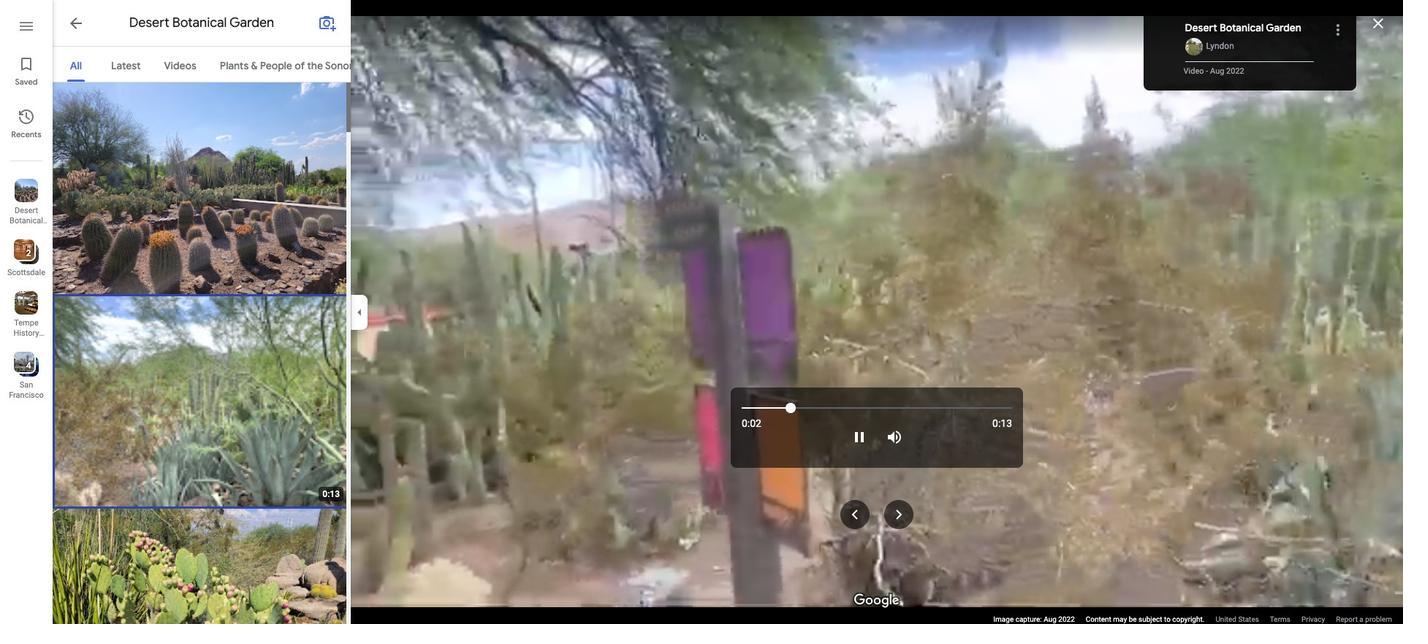 Task type: locate. For each thing, give the bounding box(es) containing it.
capture:
[[1016, 616, 1042, 624]]

videos button
[[152, 47, 208, 82]]

botanical
[[172, 15, 227, 31], [1220, 21, 1264, 34], [10, 216, 43, 226]]

museum
[[11, 339, 42, 349]]

lyndon link
[[1206, 41, 1234, 51]]

2022
[[1227, 67, 1245, 76], [1059, 616, 1075, 624]]

list containing saved
[[0, 0, 53, 625]]

footer containing image capture: aug 2022
[[994, 615, 1403, 625]]

image
[[994, 616, 1014, 624]]

latest button
[[99, 47, 152, 82]]

garden
[[230, 15, 274, 31], [1266, 21, 1302, 34], [13, 227, 39, 236]]

recents
[[11, 129, 41, 140]]

2022 right -
[[1227, 67, 1245, 76]]

2022 for image capture: aug 2022
[[1059, 616, 1075, 624]]

0 horizontal spatial garden
[[13, 227, 39, 236]]

0 vertical spatial 2022
[[1227, 67, 1245, 76]]

desert up 2
[[15, 206, 38, 216]]

botanical up "videos" button on the top left of the page
[[172, 15, 227, 31]]

terms button
[[1270, 615, 1291, 625]]

be
[[1129, 616, 1137, 624]]

tab list containing all
[[53, 47, 459, 82]]

aug
[[1210, 67, 1225, 76], [1044, 616, 1057, 624]]

all button
[[53, 47, 99, 82]]

footer
[[994, 615, 1403, 625]]

1 horizontal spatial garden
[[230, 15, 274, 31]]

report a problem
[[1336, 616, 1392, 624]]

desert left loop
[[367, 59, 399, 72]]

list
[[0, 0, 53, 625]]

desert botanical garden up lyndon
[[1185, 21, 1302, 34]]

desert
[[129, 15, 169, 31], [1185, 21, 1218, 34], [367, 59, 399, 72], [15, 206, 38, 216]]

photo 1 image
[[53, 83, 349, 295]]

terms
[[1270, 616, 1291, 624]]

footer inside google maps element
[[994, 615, 1403, 625]]

desert botanical garden
[[129, 15, 274, 31], [1185, 21, 1302, 34], [10, 206, 43, 236]]

2
[[26, 249, 31, 259]]

content may be subject to copyright.
[[1086, 616, 1205, 624]]

2 horizontal spatial garden
[[1266, 21, 1302, 34]]

1 vertical spatial aug
[[1044, 616, 1057, 624]]

people
[[260, 59, 292, 72]]

google maps element
[[0, 0, 1403, 625]]

0:13
[[993, 418, 1012, 430]]

botanical up 2
[[10, 216, 43, 226]]

view lyndon's profile image
[[1185, 38, 1203, 56]]

report
[[1336, 616, 1358, 624]]

may
[[1113, 616, 1127, 624]]

2022 left the content
[[1059, 616, 1075, 624]]

trail
[[427, 59, 447, 72]]

0 vertical spatial aug
[[1210, 67, 1225, 76]]

tab list
[[53, 47, 459, 82]]

1 horizontal spatial botanical
[[172, 15, 227, 31]]

desert inside desert botanical garden
[[15, 206, 38, 216]]

tempe history museum button
[[0, 286, 53, 349]]

botanical up lyndon
[[1220, 21, 1264, 34]]

aug right capture:
[[1044, 616, 1057, 624]]

desert up latest button
[[129, 15, 169, 31]]

desert botanical garden inside button
[[10, 206, 43, 236]]

of
[[295, 59, 305, 72]]

1 horizontal spatial aug
[[1210, 67, 1225, 76]]

1 horizontal spatial desert botanical garden
[[129, 15, 274, 31]]

0 horizontal spatial botanical
[[10, 216, 43, 226]]

tab list inside google maps element
[[53, 47, 459, 82]]

0 horizontal spatial 2022
[[1059, 616, 1075, 624]]

back image
[[67, 15, 85, 32]]

san francisco
[[9, 381, 44, 401]]

lyndon
[[1206, 41, 1234, 51]]

to
[[1164, 616, 1171, 624]]

botanical inside main content
[[172, 15, 227, 31]]

1 horizontal spatial 2022
[[1227, 67, 1245, 76]]

1 vertical spatial 2022
[[1059, 616, 1075, 624]]

0 horizontal spatial aug
[[1044, 616, 1057, 624]]

0 horizontal spatial desert botanical garden
[[10, 206, 43, 236]]

privacy button
[[1302, 615, 1325, 625]]

all
[[70, 59, 82, 72]]

desert botanical garden up 2
[[10, 206, 43, 236]]

aug right -
[[1210, 67, 1225, 76]]

desert botanical garden up "videos" button on the top left of the page
[[129, 15, 274, 31]]



Task type: describe. For each thing, give the bounding box(es) containing it.
subject
[[1139, 616, 1163, 624]]

2022 for video - aug 2022
[[1227, 67, 1245, 76]]

history
[[14, 329, 39, 338]]

garden inside main content
[[230, 15, 274, 31]]

2 horizontal spatial desert botanical garden
[[1185, 21, 1302, 34]]

latest
[[111, 59, 141, 72]]

scottsdale
[[7, 268, 45, 278]]

-
[[1206, 67, 1208, 76]]

4 places element
[[16, 360, 31, 373]]

0:02
[[742, 418, 762, 430]]

plants
[[220, 59, 249, 72]]

report a problem link
[[1336, 615, 1392, 625]]

copyright.
[[1173, 616, 1205, 624]]

menu image
[[18, 18, 35, 35]]

tempe history museum
[[11, 319, 42, 349]]

collapse side panel image
[[352, 304, 368, 321]]

desert up view lyndon's profile image
[[1185, 21, 1218, 34]]

content
[[1086, 616, 1112, 624]]

plants & people of the sonoran desert loop trail button
[[208, 47, 459, 82]]

botanical inside button
[[10, 216, 43, 226]]

desert botanical garden inside main content
[[129, 15, 274, 31]]

&
[[251, 59, 258, 72]]

problem
[[1366, 616, 1392, 624]]

states
[[1239, 616, 1259, 624]]

aug for capture:
[[1044, 616, 1057, 624]]

plants & people of the sonoran desert loop trail
[[220, 59, 447, 72]]

desert botanical garden button
[[0, 173, 53, 236]]

2 places element
[[16, 247, 31, 260]]

4
[[26, 361, 31, 371]]

photo 3 image
[[53, 509, 349, 625]]

san
[[20, 381, 33, 390]]

united states
[[1216, 616, 1259, 624]]

garden inside desert botanical garden
[[13, 227, 39, 236]]

sonoran
[[325, 59, 365, 72]]

video
[[1184, 67, 1204, 76]]

tempe
[[14, 319, 39, 328]]

a
[[1360, 616, 1364, 624]]

saved
[[15, 77, 38, 87]]

the
[[307, 59, 323, 72]]

add a photo image
[[319, 15, 336, 32]]

aug for -
[[1210, 67, 1225, 76]]

united states button
[[1216, 615, 1259, 625]]

privacy
[[1302, 616, 1325, 624]]

video - aug 2022
[[1184, 67, 1245, 76]]

2 horizontal spatial botanical
[[1220, 21, 1264, 34]]

recents button
[[0, 102, 53, 143]]

saved button
[[0, 50, 53, 91]]

desert inside tab list
[[367, 59, 399, 72]]

videos
[[164, 59, 196, 72]]

image capture: aug 2022
[[994, 616, 1075, 624]]

photos of desert botanical garden main content
[[53, 0, 459, 625]]

francisco
[[9, 391, 44, 401]]

united
[[1216, 616, 1237, 624]]

loop
[[402, 59, 426, 72]]



Task type: vqa. For each thing, say whether or not it's contained in the screenshot.
photos
no



